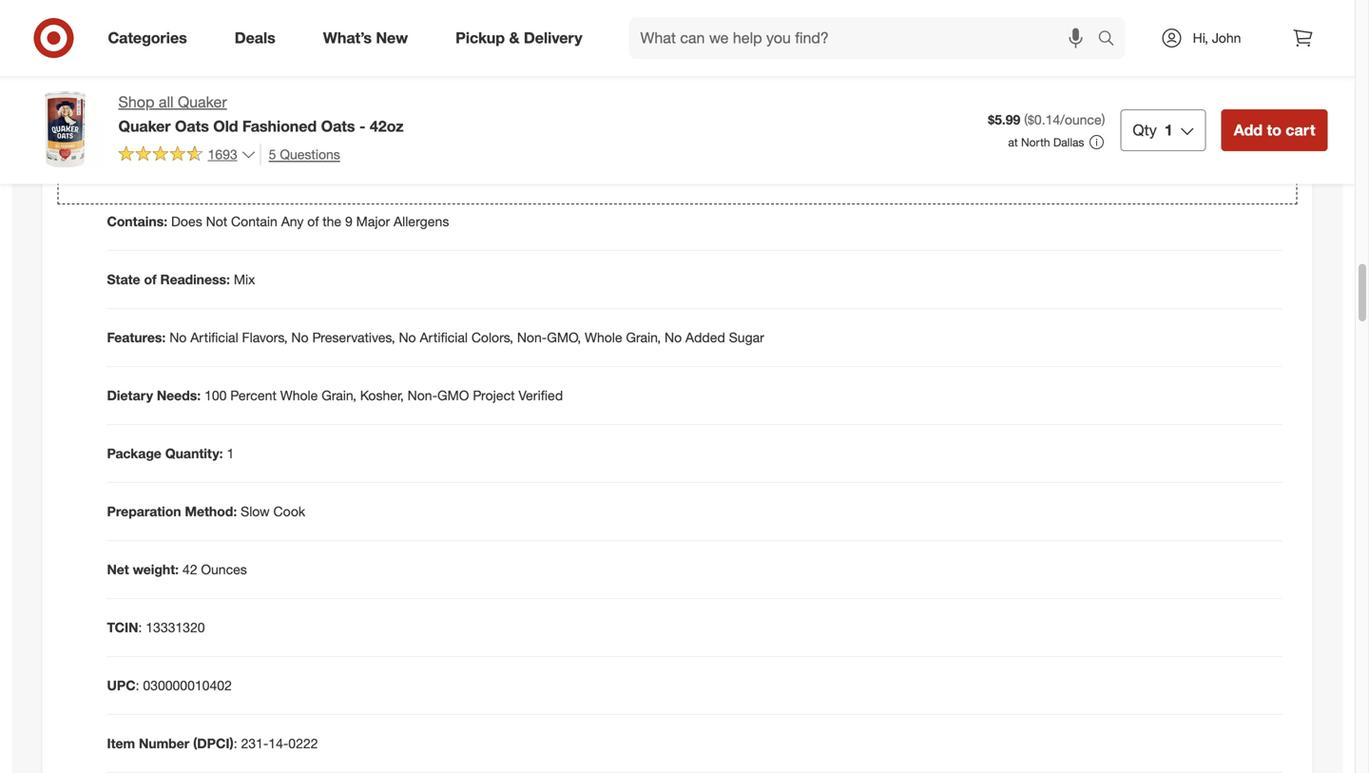 Task type: vqa. For each thing, say whether or not it's contained in the screenshot.
left the Christmas
no



Task type: locate. For each thing, give the bounding box(es) containing it.
What can we help you find? suggestions appear below search field
[[629, 17, 1103, 59]]

on
[[389, 21, 407, 39]]

non- right kosher,
[[408, 387, 438, 404]]

daily
[[232, 21, 265, 39]]

of left daily
[[214, 21, 227, 39]]

grain, left kosher,
[[322, 387, 357, 404]]

1 vertical spatial of
[[307, 213, 319, 230]]

contains: does not contain any of the 9 major allergens
[[107, 213, 449, 230]]

artificial left colors,
[[420, 329, 468, 346]]

0 horizontal spatial oats
[[175, 117, 209, 135]]

1 horizontal spatial artificial
[[420, 329, 468, 346]]

1 horizontal spatial all
[[159, 93, 174, 111]]

all right the shop
[[159, 93, 174, 111]]

nutritional
[[142, 82, 192, 97]]

old
[[213, 117, 238, 135]]

shop all quaker quaker oats old fashioned oats - 42oz
[[118, 93, 404, 135]]

1 horizontal spatial oats
[[321, 117, 355, 135]]

qty 1
[[1133, 121, 1174, 139]]

number
[[139, 735, 190, 752]]

specifications button
[[58, 144, 1298, 204]]

contain
[[231, 213, 278, 230]]

0 vertical spatial :
[[138, 619, 142, 636]]

no right flavors,
[[292, 329, 309, 346]]

0 horizontal spatial whole
[[280, 387, 318, 404]]

oats left -
[[321, 117, 355, 135]]

hide all nutritional info button
[[92, 74, 223, 105]]

add to cart button
[[1222, 109, 1329, 151]]

non- right colors,
[[517, 329, 547, 346]]

1 vertical spatial :
[[136, 677, 139, 694]]

oats up '1693' link
[[175, 117, 209, 135]]

info
[[195, 82, 214, 97]]

all inside shop all quaker quaker oats old fashioned oats - 42oz
[[159, 93, 174, 111]]

calorie
[[466, 21, 511, 39]]

1
[[1165, 121, 1174, 139], [227, 445, 234, 462]]

*
[[122, 21, 128, 39]]

no right features: on the left of the page
[[170, 329, 187, 346]]

0 horizontal spatial artificial
[[190, 329, 238, 346]]

1 vertical spatial non-
[[408, 387, 438, 404]]

state
[[107, 271, 140, 288]]

0 horizontal spatial quaker
[[118, 117, 171, 135]]

all inside button
[[127, 82, 139, 97]]

1 horizontal spatial of
[[214, 21, 227, 39]]

: left 030000010402
[[136, 677, 139, 694]]

all
[[127, 82, 139, 97], [159, 93, 174, 111]]

all for hide
[[127, 82, 139, 97]]

1 horizontal spatial whole
[[585, 329, 623, 346]]

of left the
[[307, 213, 319, 230]]

percentage
[[132, 21, 210, 39]]

quaker up "old"
[[178, 93, 227, 111]]

0 horizontal spatial non-
[[408, 387, 438, 404]]

no
[[170, 329, 187, 346], [292, 329, 309, 346], [399, 329, 416, 346], [665, 329, 682, 346]]

3 no from the left
[[399, 329, 416, 346]]

(
[[1025, 111, 1028, 128]]

grain,
[[626, 329, 661, 346], [322, 387, 357, 404]]

item
[[107, 735, 135, 752]]

1 vertical spatial grain,
[[322, 387, 357, 404]]

net
[[107, 561, 129, 578]]

of right state
[[144, 271, 157, 288]]

: left 13331320
[[138, 619, 142, 636]]

14-
[[269, 735, 289, 752]]

2,000
[[423, 21, 461, 39]]

ounces
[[201, 561, 247, 578]]

whole right gmo,
[[585, 329, 623, 346]]

gmo
[[438, 387, 469, 404]]

verified
[[519, 387, 563, 404]]

whole
[[585, 329, 623, 346], [280, 387, 318, 404]]

kosher,
[[360, 387, 404, 404]]

0 vertical spatial grain,
[[626, 329, 661, 346]]

0 vertical spatial non-
[[517, 329, 547, 346]]

quaker
[[178, 93, 227, 111], [118, 117, 171, 135]]

:
[[138, 619, 142, 636], [136, 677, 139, 694], [234, 735, 237, 752]]

0 horizontal spatial grain,
[[322, 387, 357, 404]]

pickup & delivery
[[456, 29, 583, 47]]

method:
[[185, 503, 237, 520]]

no right preservatives, at the top left of page
[[399, 329, 416, 346]]

)
[[1102, 111, 1106, 128]]

0 vertical spatial quaker
[[178, 93, 227, 111]]

1 horizontal spatial grain,
[[626, 329, 661, 346]]

all right hide
[[127, 82, 139, 97]]

delivery
[[524, 29, 583, 47]]

: for upc
[[136, 677, 139, 694]]

added
[[686, 329, 726, 346]]

2 vertical spatial of
[[144, 271, 157, 288]]

fashioned
[[243, 117, 317, 135]]

: left 231-
[[234, 735, 237, 752]]

hide all nutritional info
[[100, 82, 214, 97]]

non-
[[517, 329, 547, 346], [408, 387, 438, 404]]

allergens
[[394, 213, 449, 230]]

grain, left added
[[626, 329, 661, 346]]

1 vertical spatial quaker
[[118, 117, 171, 135]]

42
[[183, 561, 197, 578]]

quantity:
[[165, 445, 223, 462]]

to
[[1268, 121, 1282, 139]]

dietary needs: 100 percent whole grain, kosher, non-gmo project verified
[[107, 387, 563, 404]]

1 vertical spatial whole
[[280, 387, 318, 404]]

cook
[[274, 503, 305, 520]]

0 horizontal spatial all
[[127, 82, 139, 97]]

/ounce
[[1061, 111, 1102, 128]]

1 right qty
[[1165, 121, 1174, 139]]

0 horizontal spatial of
[[144, 271, 157, 288]]

whole right percent in the bottom left of the page
[[280, 387, 318, 404]]

features:
[[107, 329, 166, 346]]

1693
[[208, 146, 237, 162]]

deals link
[[219, 17, 299, 59]]

4 no from the left
[[665, 329, 682, 346]]

1 right quantity:
[[227, 445, 234, 462]]

add to cart
[[1235, 121, 1316, 139]]

cart
[[1286, 121, 1316, 139]]

2 artificial from the left
[[420, 329, 468, 346]]

0 horizontal spatial 1
[[227, 445, 234, 462]]

qty
[[1133, 121, 1158, 139]]

quaker down the shop
[[118, 117, 171, 135]]

artificial left flavors,
[[190, 329, 238, 346]]

net weight: 42 ounces
[[107, 561, 247, 578]]

1 horizontal spatial non-
[[517, 329, 547, 346]]

of
[[214, 21, 227, 39], [307, 213, 319, 230], [144, 271, 157, 288]]

0 vertical spatial 1
[[1165, 121, 1174, 139]]

new
[[376, 29, 408, 47]]

no left added
[[665, 329, 682, 346]]

0 vertical spatial of
[[214, 21, 227, 39]]



Task type: describe. For each thing, give the bounding box(es) containing it.
1 artificial from the left
[[190, 329, 238, 346]]

5 questions
[[269, 146, 340, 163]]

* percentage of daily values are based on a 2,000 calorie diet.
[[122, 21, 545, 39]]

preparation method: slow cook
[[107, 503, 305, 520]]

9
[[345, 213, 353, 230]]

mix
[[234, 271, 255, 288]]

add
[[1235, 121, 1263, 139]]

gmo,
[[547, 329, 581, 346]]

sugar
[[729, 329, 765, 346]]

2 no from the left
[[292, 329, 309, 346]]

hi, john
[[1194, 29, 1242, 46]]

0 vertical spatial whole
[[585, 329, 623, 346]]

$0.14
[[1028, 111, 1061, 128]]

deals
[[235, 29, 276, 47]]

weight:
[[133, 561, 179, 578]]

diet.
[[515, 21, 545, 39]]

100
[[205, 387, 227, 404]]

what's new link
[[307, 17, 432, 59]]

values
[[269, 21, 313, 39]]

42oz
[[370, 117, 404, 135]]

5 questions link
[[260, 144, 340, 165]]

dallas
[[1054, 135, 1085, 149]]

: for tcin
[[138, 619, 142, 636]]

north
[[1022, 135, 1051, 149]]

1 oats from the left
[[175, 117, 209, 135]]

pickup & delivery link
[[440, 17, 606, 59]]

slow
[[241, 503, 270, 520]]

state of readiness: mix
[[107, 271, 255, 288]]

a
[[411, 21, 419, 39]]

030000010402
[[143, 677, 232, 694]]

not
[[206, 213, 228, 230]]

2 vertical spatial :
[[234, 735, 237, 752]]

item number (dpci) : 231-14-0222
[[107, 735, 318, 752]]

1 horizontal spatial 1
[[1165, 121, 1174, 139]]

does
[[171, 213, 202, 230]]

tcin : 13331320
[[107, 619, 205, 636]]

at north dallas
[[1009, 135, 1085, 149]]

package
[[107, 445, 162, 462]]

1693 link
[[118, 144, 257, 167]]

any
[[281, 213, 304, 230]]

1 no from the left
[[170, 329, 187, 346]]

are
[[317, 21, 339, 39]]

2 horizontal spatial of
[[307, 213, 319, 230]]

what's
[[323, 29, 372, 47]]

1 vertical spatial 1
[[227, 445, 234, 462]]

dietary
[[107, 387, 153, 404]]

image of quaker oats old fashioned oats - 42oz image
[[27, 91, 103, 167]]

readiness:
[[160, 271, 230, 288]]

pickup
[[456, 29, 505, 47]]

based
[[343, 21, 385, 39]]

231-
[[241, 735, 269, 752]]

percent
[[230, 387, 277, 404]]

hi,
[[1194, 29, 1209, 46]]

hide
[[100, 82, 124, 97]]

package quantity: 1
[[107, 445, 234, 462]]

search
[[1090, 31, 1135, 49]]

2 oats from the left
[[321, 117, 355, 135]]

1 horizontal spatial quaker
[[178, 93, 227, 111]]

all for shop
[[159, 93, 174, 111]]

$5.99
[[989, 111, 1021, 128]]

categories link
[[92, 17, 211, 59]]

john
[[1213, 29, 1242, 46]]

13331320
[[146, 619, 205, 636]]

(dpci)
[[193, 735, 234, 752]]

major
[[356, 213, 390, 230]]

5
[[269, 146, 276, 163]]

at
[[1009, 135, 1019, 149]]

contains:
[[107, 213, 168, 230]]

categories
[[108, 29, 187, 47]]

&
[[509, 29, 520, 47]]

needs:
[[157, 387, 201, 404]]

shop
[[118, 93, 155, 111]]

the
[[323, 213, 342, 230]]

$5.99 ( $0.14 /ounce )
[[989, 111, 1106, 128]]

project
[[473, 387, 515, 404]]

preservatives,
[[312, 329, 395, 346]]

search button
[[1090, 17, 1135, 63]]

specifications
[[107, 163, 229, 185]]

features: no artificial flavors, no preservatives, no artificial colors, non-gmo, whole grain, no added sugar
[[107, 329, 765, 346]]

0222
[[289, 735, 318, 752]]

preparation
[[107, 503, 181, 520]]

upc
[[107, 677, 136, 694]]

flavors,
[[242, 329, 288, 346]]



